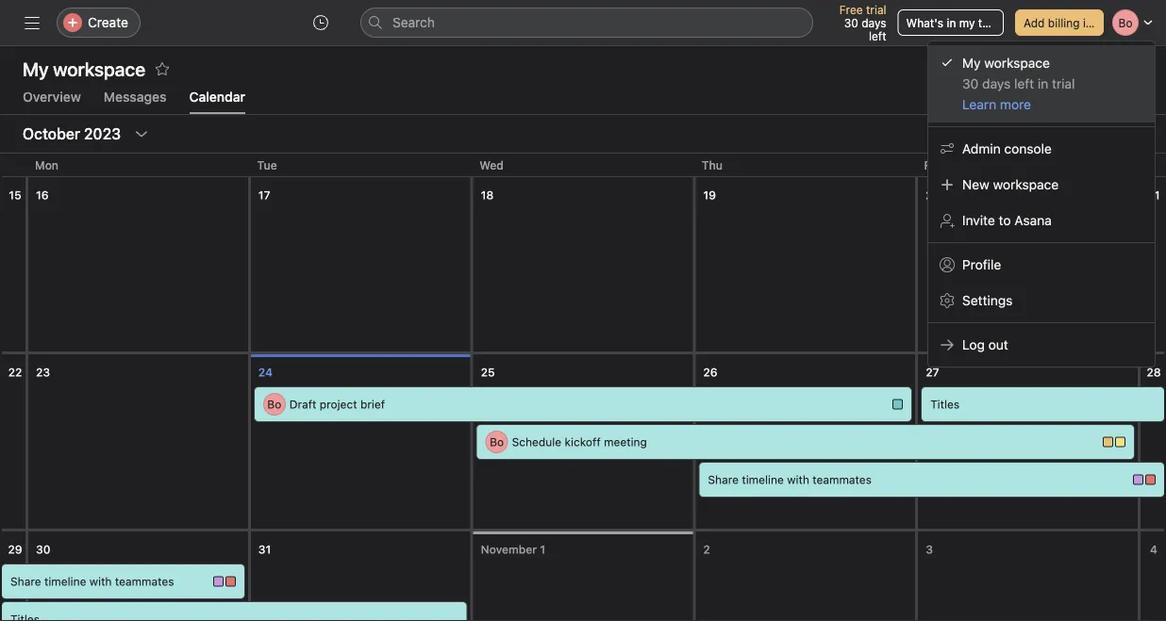 Task type: describe. For each thing, give the bounding box(es) containing it.
18
[[481, 189, 494, 202]]

kickoff
[[565, 436, 601, 449]]

0 horizontal spatial with
[[89, 576, 112, 589]]

0 horizontal spatial teammates
[[115, 576, 174, 589]]

0 horizontal spatial 30
[[36, 543, 50, 557]]

more
[[1000, 97, 1031, 112]]

calendar button
[[189, 89, 245, 114]]

october 2023
[[23, 125, 121, 143]]

1 horizontal spatial share timeline with teammates
[[708, 474, 872, 487]]

expand sidebar image
[[25, 15, 40, 30]]

0 horizontal spatial share timeline with teammates
[[10, 576, 174, 589]]

info
[[1083, 16, 1103, 29]]

admin console
[[962, 141, 1052, 157]]

25
[[481, 366, 495, 379]]

17
[[258, 189, 270, 202]]

2
[[703, 543, 710, 557]]

pick month image
[[134, 126, 149, 142]]

add billing info
[[1024, 16, 1103, 29]]

invite
[[962, 213, 995, 228]]

bo button
[[1111, 6, 1155, 40]]

bo left schedule
[[490, 436, 504, 449]]

project
[[320, 398, 357, 411]]

20
[[926, 189, 940, 202]]

fri
[[924, 159, 938, 172]]

1 vertical spatial timeline
[[44, 576, 86, 589]]

create button
[[57, 8, 141, 38]]

31
[[258, 543, 271, 557]]

add
[[1024, 16, 1045, 29]]

settings
[[962, 293, 1013, 309]]

left for free trial
[[869, 29, 886, 42]]

trial inside my workspace 30 days left in trial learn more
[[1052, 76, 1075, 92]]

search
[[392, 15, 435, 30]]

weekends:
[[1055, 127, 1115, 141]]

asana
[[1015, 213, 1052, 228]]

november 1
[[481, 543, 545, 557]]

create
[[88, 15, 128, 30]]

what's
[[906, 16, 944, 29]]

in inside button
[[947, 16, 956, 29]]

search button
[[360, 8, 813, 38]]

overview
[[23, 89, 81, 105]]

draft
[[289, 398, 316, 411]]

21
[[1148, 189, 1160, 202]]

wed
[[479, 159, 504, 172]]

16
[[36, 189, 49, 202]]

history image
[[313, 15, 328, 30]]

1 horizontal spatial teammates
[[813, 474, 872, 487]]

in inside my workspace 30 days left in trial learn more
[[1038, 76, 1048, 92]]

weekends: off
[[1055, 127, 1135, 141]]

what's in my trial?
[[906, 16, 1004, 29]]

overview button
[[23, 89, 81, 114]]

0 horizontal spatial share
[[10, 576, 41, 589]]

29
[[8, 543, 22, 557]]

my
[[959, 16, 975, 29]]

meeting
[[604, 436, 647, 449]]

radio item containing my workspace
[[928, 45, 1155, 123]]

19
[[703, 189, 716, 202]]

my workspace 30 days left in trial learn more
[[962, 55, 1075, 112]]

28
[[1147, 366, 1161, 379]]

log out
[[962, 337, 1008, 353]]

27
[[926, 366, 939, 379]]

billing
[[1048, 16, 1080, 29]]

learn
[[962, 97, 997, 112]]

bo inside dropdown button
[[1119, 16, 1133, 29]]



Task type: vqa. For each thing, say whether or not it's contained in the screenshot.
30 inside Free Trial 30 Days Left
yes



Task type: locate. For each thing, give the bounding box(es) containing it.
0 vertical spatial workspace
[[984, 55, 1050, 71]]

log
[[962, 337, 985, 353]]

left
[[869, 29, 886, 42], [1014, 76, 1034, 92]]

1
[[540, 543, 545, 557]]

trial inside free trial 30 days left
[[866, 3, 886, 16]]

my
[[962, 55, 981, 71]]

in left my
[[947, 16, 956, 29]]

30 inside my workspace 30 days left in trial learn more
[[962, 76, 979, 92]]

3
[[926, 543, 933, 557]]

1 horizontal spatial in
[[1038, 76, 1048, 92]]

admin
[[962, 141, 1001, 157]]

bo right the info
[[1119, 16, 1133, 29]]

0 horizontal spatial trial
[[866, 3, 886, 16]]

console
[[1004, 141, 1052, 157]]

workspace for my
[[984, 55, 1050, 71]]

0 horizontal spatial timeline
[[44, 576, 86, 589]]

add billing info button
[[1015, 9, 1104, 36]]

schedule kickoff meeting
[[512, 436, 647, 449]]

4
[[1150, 543, 1158, 557]]

30 left what's
[[844, 16, 858, 29]]

in up today "button" at the right top of the page
[[1038, 76, 1048, 92]]

0 vertical spatial with
[[787, 474, 809, 487]]

days for trial
[[862, 16, 886, 29]]

learn more button
[[962, 97, 1031, 112]]

days
[[862, 16, 886, 29], [982, 76, 1011, 92]]

brief
[[360, 398, 385, 411]]

bo down add billing info
[[1055, 74, 1069, 87]]

calendar
[[189, 89, 245, 105]]

workspace down console
[[993, 177, 1059, 192]]

share down 29
[[10, 576, 41, 589]]

left inside my workspace 30 days left in trial learn more
[[1014, 76, 1034, 92]]

0 vertical spatial 30
[[844, 16, 858, 29]]

15
[[9, 189, 21, 202]]

1 vertical spatial workspace
[[993, 177, 1059, 192]]

1 vertical spatial with
[[89, 576, 112, 589]]

schedule
[[512, 436, 562, 449]]

0 vertical spatial in
[[947, 16, 956, 29]]

timeline
[[742, 474, 784, 487], [44, 576, 86, 589]]

30
[[844, 16, 858, 29], [962, 76, 979, 92], [36, 543, 50, 557]]

search list box
[[360, 8, 813, 38]]

0 horizontal spatial left
[[869, 29, 886, 42]]

workspace for new
[[993, 177, 1059, 192]]

left left what's
[[869, 29, 886, 42]]

0 vertical spatial days
[[862, 16, 886, 29]]

today
[[997, 127, 1030, 141]]

messages button
[[104, 89, 166, 114]]

0 vertical spatial teammates
[[813, 474, 872, 487]]

days left what's
[[862, 16, 886, 29]]

22
[[8, 366, 22, 379]]

1 vertical spatial share timeline with teammates
[[10, 576, 174, 589]]

left for my workspace
[[1014, 76, 1034, 92]]

1 vertical spatial share
[[10, 576, 41, 589]]

1 horizontal spatial timeline
[[742, 474, 784, 487]]

30 down my
[[962, 76, 979, 92]]

workspace up more
[[984, 55, 1050, 71]]

radio item
[[928, 45, 1155, 123]]

left inside free trial 30 days left
[[869, 29, 886, 42]]

trial
[[866, 3, 886, 16], [1052, 76, 1075, 92]]

weekends: off button
[[1046, 121, 1144, 147]]

workspace inside my workspace 30 days left in trial learn more
[[984, 55, 1050, 71]]

in
[[947, 16, 956, 29], [1038, 76, 1048, 92]]

messages
[[104, 89, 166, 105]]

free
[[839, 3, 863, 16]]

new workspace
[[962, 177, 1059, 192]]

0 horizontal spatial in
[[947, 16, 956, 29]]

share
[[708, 474, 739, 487], [10, 576, 41, 589]]

1 vertical spatial in
[[1038, 76, 1048, 92]]

november
[[481, 543, 537, 557]]

2 horizontal spatial 30
[[962, 76, 979, 92]]

26
[[703, 366, 718, 379]]

2 vertical spatial 30
[[36, 543, 50, 557]]

titles
[[930, 398, 960, 411]]

1 vertical spatial days
[[982, 76, 1011, 92]]

mon
[[35, 159, 59, 172]]

with
[[787, 474, 809, 487], [89, 576, 112, 589]]

new
[[962, 177, 990, 192]]

invite to asana
[[962, 213, 1052, 228]]

trial right free
[[866, 3, 886, 16]]

1 horizontal spatial 30
[[844, 16, 858, 29]]

1 horizontal spatial share
[[708, 474, 739, 487]]

what's in my trial? button
[[898, 9, 1004, 36]]

1 horizontal spatial left
[[1014, 76, 1034, 92]]

add to starred image
[[155, 61, 170, 76]]

days for workspace
[[982, 76, 1011, 92]]

0 vertical spatial trial
[[866, 3, 886, 16]]

30 inside free trial 30 days left
[[844, 16, 858, 29]]

admin console link
[[928, 131, 1155, 167]]

30 for my
[[962, 76, 979, 92]]

0 vertical spatial share timeline with teammates
[[708, 474, 872, 487]]

my workspace
[[23, 58, 145, 80]]

out
[[989, 337, 1008, 353]]

profile
[[962, 257, 1001, 273]]

0 vertical spatial timeline
[[742, 474, 784, 487]]

1 vertical spatial teammates
[[115, 576, 174, 589]]

0 vertical spatial left
[[869, 29, 886, 42]]

bo left draft
[[267, 398, 281, 411]]

to
[[999, 213, 1011, 228]]

share timeline with teammates
[[708, 474, 872, 487], [10, 576, 174, 589]]

trial up weekends:
[[1052, 76, 1075, 92]]

1 horizontal spatial with
[[787, 474, 809, 487]]

24
[[258, 366, 273, 379]]

thu
[[702, 159, 723, 172]]

days inside my workspace 30 days left in trial learn more
[[982, 76, 1011, 92]]

23
[[36, 366, 50, 379]]

today button
[[989, 121, 1039, 147]]

30 right 29
[[36, 543, 50, 557]]

teammates
[[813, 474, 872, 487], [115, 576, 174, 589]]

0 vertical spatial share
[[708, 474, 739, 487]]

off
[[1118, 127, 1135, 141]]

draft project brief
[[289, 398, 385, 411]]

0 horizontal spatial days
[[862, 16, 886, 29]]

1 horizontal spatial trial
[[1052, 76, 1075, 92]]

trial?
[[978, 16, 1004, 29]]

days inside free trial 30 days left
[[862, 16, 886, 29]]

1 vertical spatial left
[[1014, 76, 1034, 92]]

workspace
[[984, 55, 1050, 71], [993, 177, 1059, 192]]

share up 2
[[708, 474, 739, 487]]

bo
[[1119, 16, 1133, 29], [1055, 74, 1069, 87], [267, 398, 281, 411], [490, 436, 504, 449]]

1 vertical spatial 30
[[962, 76, 979, 92]]

1 vertical spatial trial
[[1052, 76, 1075, 92]]

1 horizontal spatial days
[[982, 76, 1011, 92]]

30 for free
[[844, 16, 858, 29]]

tue
[[257, 159, 277, 172]]

days up "learn more" 'button'
[[982, 76, 1011, 92]]

left up more
[[1014, 76, 1034, 92]]

free trial 30 days left
[[839, 3, 886, 42]]



